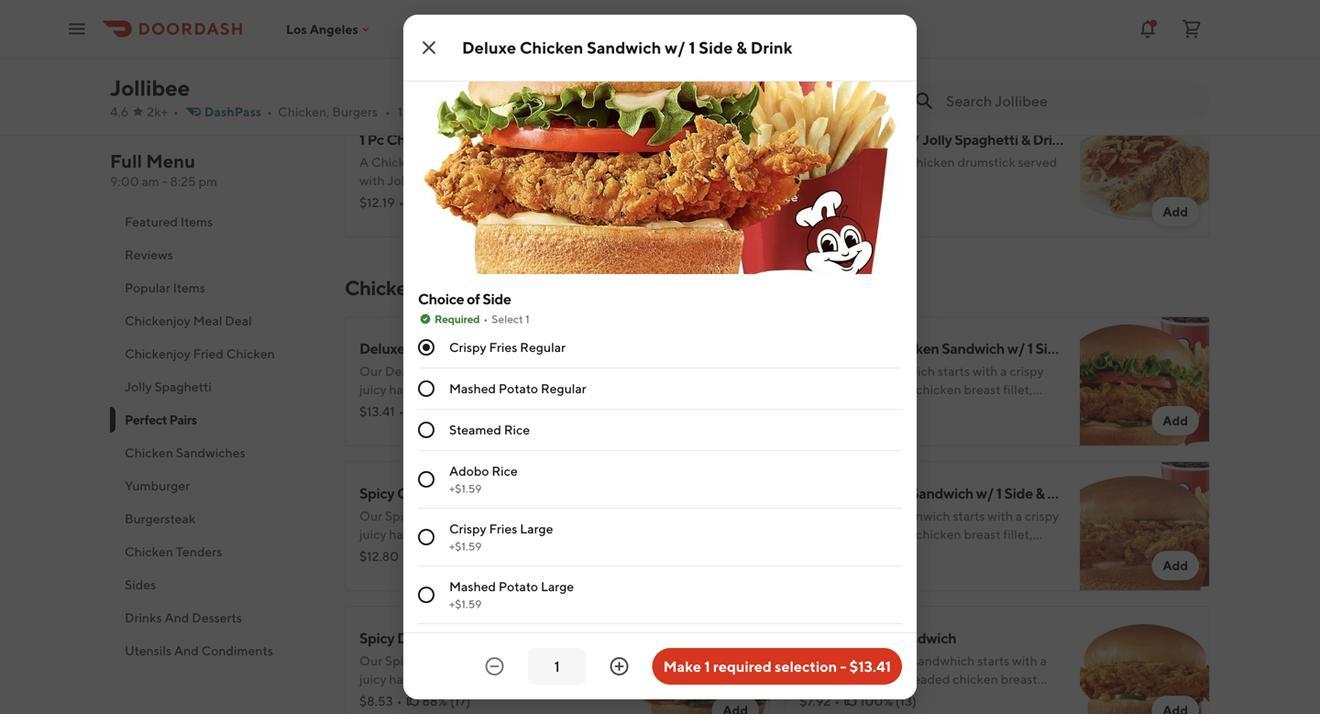 Task type: vqa. For each thing, say whether or not it's contained in the screenshot.
from
no



Task type: describe. For each thing, give the bounding box(es) containing it.
required
[[713, 658, 772, 675]]

breaded for spicy
[[424, 527, 473, 542]]

angeles
[[310, 21, 358, 36]]

choice of side group
[[418, 289, 902, 624]]

1 inside spicy chicken sandwich w/ 1 side & drink** our spicy chickenwich starts with a crispy juicy hand-breaded chicken breast fillet, spread with sriracha mayo and served with fresh jalapenos on a toasted brioche bun
[[539, 485, 545, 502]]

add for original chicken sandwich w/ 1 side & drink
[[1163, 558, 1188, 573]]

chickenwich for original
[[875, 508, 951, 524]]

sandwich inside 'spicy chicken sandwich our spicy chicken sandwhich starts with a crispy juicy hand-breaded chicken breast fillet, spread with sriracha mayo and served with fresh jalapenos on a toasted brioche bun'
[[894, 629, 957, 647]]

brioche inside spicy chicken sandwich w/ 1 side & drink** our spicy chickenwich starts with a crispy juicy hand-breaded chicken breast fillet, spread with sriracha mayo and served with fresh jalapenos on a toasted brioche bun
[[523, 563, 567, 579]]

8:25
[[170, 174, 196, 189]]

starts inside 'spicy chicken sandwich our spicy chicken sandwhich starts with a crispy juicy hand-breaded chicken breast fillet, spread with sriracha mayo and served with fresh jalapenos on a toasted brioche bun'
[[978, 653, 1010, 668]]

sides button
[[110, 568, 323, 601]]

brioche inside 'spicy chicken sandwich our spicy chicken sandwhich starts with a crispy juicy hand-breaded chicken breast fillet, spread with sriracha mayo and served with fresh jalapenos on a toasted brioche bun'
[[991, 708, 1035, 714]]

2k+
[[147, 104, 168, 119]]

$7.92 •
[[800, 694, 840, 709]]

perfect
[[125, 412, 167, 427]]

drumstick inside 1 pc chickenjoy w/ jolly spaghetti & drink a chickenjoy fried chicken drumstick served with jolly spaghetti $14.63
[[958, 154, 1016, 170]]

add button for 1 pc chickenjoy w/ jolly spaghetti
[[712, 197, 759, 226]]

spread for original
[[800, 545, 839, 560]]

chicken inside original chicken sandwich w/ 1 side & drink our original chickenwich starts with a crispy juicy hand-breaded chicken breast fillet, spread with umami mayo and served on a toasted brioche bun
[[854, 485, 908, 502]]

w/ inside 1 pc chickenjoy w/ jolly spaghetti & drink a chickenjoy fried chicken drumstick served with jolly spaghetti $14.63
[[902, 131, 920, 148]]

drinks and desserts
[[125, 610, 242, 625]]

burgersteak button
[[110, 502, 323, 535]]

w/ inside original chicken sandwich w/ 1 side & drink our original chickenwich starts with a crispy juicy hand-breaded chicken breast fillet, spread with umami mayo and served on a toasted brioche bun
[[976, 485, 994, 502]]

featured items button
[[110, 205, 323, 238]]

- for menu
[[162, 174, 167, 189]]

spread inside 'spicy chicken sandwich our spicy chicken sandwhich starts with a crispy juicy hand-breaded chicken breast fillet, spread with sriracha mayo and served with fresh jalapenos on a toasted brioche bun'
[[832, 690, 871, 705]]

regular for crispy fries regular
[[520, 340, 566, 355]]

fried
[[193, 346, 224, 361]]

92% (13)
[[424, 404, 473, 419]]

side inside spicy chicken sandwich w/ 1 side & drink** our spicy chickenwich starts with a crispy juicy hand-breaded chicken breast fillet, spread with sriracha mayo and served with fresh jalapenos on a toasted brioche bun
[[547, 485, 576, 502]]

chicken sandwiches button
[[110, 436, 323, 469]]

popular items button
[[110, 271, 323, 304]]

juicy for spicy chicken sandwich w/ 1 side & drink**
[[359, 527, 387, 542]]

• for 2k+ •
[[173, 104, 179, 119]]

fillet, for drink
[[1003, 527, 1033, 542]]

sandwich inside dialog
[[587, 38, 662, 57]]

los angeles button
[[286, 21, 373, 36]]

burgers
[[332, 104, 378, 119]]

increase quantity by 1 image
[[609, 656, 631, 678]]

meal
[[193, 313, 222, 328]]

jolly spaghetti button
[[110, 370, 323, 403]]

spicy chicken sandwich our spicy chicken sandwhich starts with a crispy juicy hand-breaded chicken breast fillet, spread with sriracha mayo and served with fresh jalapenos on a toasted brioche bun
[[800, 629, 1060, 714]]

full menu 9:00 am - 8:25 pm
[[110, 150, 217, 189]]

1 vertical spatial deluxe chicken sandwich w/ 1 side & drink
[[359, 340, 636, 357]]

rice for steamed rice
[[504, 422, 530, 437]]

select
[[492, 313, 523, 326]]

$12.19
[[359, 195, 395, 210]]

original chicken sandwich w/ 1 side & drink our original chickenwich starts with a crispy juicy hand-breaded chicken breast fillet, spread with umami mayo and served on a toasted brioche bun
[[800, 485, 1083, 579]]

spicy chicken sandwich w/ 1 side & drink** image
[[640, 461, 770, 591]]

a inside the 1 pc chickenjoy w/ jolly spaghetti a chickenjoy fried chicken drumstick served with jolly spaghetti
[[359, 154, 369, 170]]

1 inside original chicken sandwich w/ 1 side & drink our original chickenwich starts with a crispy juicy hand-breaded chicken breast fillet, spread with umami mayo and served on a toasted brioche bun
[[996, 485, 1002, 502]]

our for spicy chicken sandwich w/ 1 side & drink**
[[359, 508, 382, 524]]

chicken inside spicy chicken sandwich w/ 1 side & drink** our spicy chickenwich starts with a crispy juicy hand-breaded chicken breast fillet, spread with sriracha mayo and served with fresh jalapenos on a toasted brioche bun
[[397, 485, 451, 502]]

spicy for spicy chicken sandwich our spicy chicken sandwhich starts with a crispy juicy hand-breaded chicken breast fillet, spread with sriracha mayo and served with fresh jalapenos on a toasted brioche bun
[[800, 629, 835, 647]]

2 pc chickenjoy w/ jolly spaghetti & drink image
[[1080, 0, 1210, 93]]

spicy deluxe chicken sandwich w/ 1 side & drink** image
[[1080, 316, 1210, 447]]

chickenjoy fried chicken button
[[110, 337, 323, 370]]

served inside original chicken sandwich w/ 1 side & drink our original chickenwich starts with a crispy juicy hand-breaded chicken breast fillet, spread with umami mayo and served on a toasted brioche bun
[[971, 545, 1010, 560]]

condiments
[[201, 643, 273, 658]]

featured
[[125, 214, 178, 229]]

breast for drink**
[[524, 527, 561, 542]]

reviews button
[[110, 238, 323, 271]]

served inside 1 pc chickenjoy w/ jolly spaghetti & drink a chickenjoy fried chicken drumstick served with jolly spaghetti $14.63
[[1018, 154, 1058, 170]]

deluxe chicken sandwich w/ 1 side & drink image
[[640, 316, 770, 447]]

Current quantity is 1 number field
[[539, 657, 576, 677]]

make 1 required selection - $13.41 button
[[653, 648, 902, 685]]

+$1.59 for crispy fries large
[[449, 540, 482, 553]]

deluxe chicken sandwich w/ 1 side & drink dialog
[[403, 8, 917, 714]]

hand- inside 'spicy chicken sandwich our spicy chicken sandwhich starts with a crispy juicy hand-breaded chicken breast fillet, spread with sriracha mayo and served with fresh jalapenos on a toasted brioche bun'
[[866, 672, 901, 687]]

served inside 'spicy chicken sandwich our spicy chicken sandwhich starts with a crispy juicy hand-breaded chicken breast fillet, spread with sriracha mayo and served with fresh jalapenos on a toasted brioche bun'
[[1009, 690, 1048, 705]]

mashed potato regular
[[449, 381, 587, 396]]

chicken inside the 1 pc chickenjoy w/ jolly spaghetti a chickenjoy fried chicken drumstick served with jolly spaghetti
[[469, 154, 515, 170]]

Mashed Potato Regular radio
[[418, 381, 435, 397]]

9:00
[[110, 174, 139, 189]]

spicy for spicy deluxe chicken sandwich w/ 1 side & drink**
[[800, 340, 835, 357]]

choice of side
[[418, 290, 511, 308]]

featured items
[[125, 214, 213, 229]]

- for 1
[[840, 658, 847, 675]]

popular
[[125, 280, 170, 295]]

88% (17)
[[422, 694, 471, 709]]

crispy fries regular
[[449, 340, 566, 355]]

fried inside 1 pc chickenjoy w/ jolly spaghetti & drink a chickenjoy fried chicken drumstick served with jolly spaghetti $14.63
[[880, 154, 907, 170]]

chickenjoy inside 'button'
[[125, 313, 191, 328]]

jalapenos inside spicy chicken sandwich w/ 1 side & drink** our spicy chickenwich starts with a crispy juicy hand-breaded chicken breast fillet, spread with sriracha mayo and served with fresh jalapenos on a toasted brioche bun
[[391, 563, 447, 579]]

1 pc chickenjoy w/ jolly spaghetti a chickenjoy fried chicken drumstick served with jolly spaghetti
[[359, 131, 617, 188]]

77%
[[428, 549, 452, 564]]

our inside 'spicy chicken sandwich our spicy chicken sandwhich starts with a crispy juicy hand-breaded chicken breast fillet, spread with sriracha mayo and served with fresh jalapenos on a toasted brioche bun'
[[800, 653, 823, 668]]

chicken, burgers • 1 mi
[[278, 104, 420, 119]]

fries for regular
[[489, 340, 517, 355]]

Crispy Fries Regular radio
[[418, 339, 435, 356]]

breaded for original
[[864, 527, 913, 542]]

sriracha inside spicy chicken sandwich w/ 1 side & drink** our spicy chickenwich starts with a crispy juicy hand-breaded chicken breast fillet, spread with sriracha mayo and served with fresh jalapenos on a toasted brioche bun
[[430, 545, 475, 560]]

$8.53
[[359, 694, 393, 709]]

$13.41 inside button
[[850, 658, 891, 675]]

brioche inside original chicken sandwich w/ 1 side & drink our original chickenwich starts with a crispy juicy hand-breaded chicken breast fillet, spread with umami mayo and served on a toasted brioche bun
[[846, 563, 891, 579]]

deluxe inside dialog
[[462, 38, 516, 57]]

mayo inside 'spicy chicken sandwich our spicy chicken sandwhich starts with a crispy juicy hand-breaded chicken breast fillet, spread with sriracha mayo and served with fresh jalapenos on a toasted brioche bun'
[[950, 690, 981, 705]]

sandwiches inside button
[[176, 445, 245, 460]]

tenders
[[176, 544, 222, 559]]

with inside 1 pc chickenjoy w/ jolly spaghetti & drink a chickenjoy fried chicken drumstick served with jolly spaghetti $14.63
[[800, 173, 825, 188]]

add button for spicy deluxe chicken sandwich w/ 1 side & drink**
[[1152, 406, 1199, 436]]

bun inside spicy chicken sandwich w/ 1 side & drink** our spicy chickenwich starts with a crispy juicy hand-breaded chicken breast fillet, spread with sriracha mayo and served with fresh jalapenos on a toasted brioche bun
[[570, 563, 592, 579]]

$13.41 •
[[359, 404, 404, 419]]

+$1.59 inside adobo rice +$1.59
[[449, 482, 482, 495]]

and inside original chicken sandwich w/ 1 side & drink our original chickenwich starts with a crispy juicy hand-breaded chicken breast fillet, spread with umami mayo and served on a toasted brioche bun
[[946, 545, 968, 560]]

side inside original chicken sandwich w/ 1 side & drink our original chickenwich starts with a crispy juicy hand-breaded chicken breast fillet, spread with umami mayo and served on a toasted brioche bun
[[1004, 485, 1033, 502]]

jollibee
[[110, 75, 190, 101]]

(9)
[[454, 549, 471, 564]]

potato for large
[[499, 579, 538, 594]]

$13.41 for $13.41 •
[[359, 404, 395, 419]]

am
[[142, 174, 159, 189]]

mashed potato large +$1.59
[[449, 579, 574, 611]]

spaghetti inside button
[[154, 379, 212, 394]]

sandwich inside spicy chicken sandwich w/ 1 side & drink** our spicy chickenwich starts with a crispy juicy hand-breaded chicken breast fillet, spread with sriracha mayo and served with fresh jalapenos on a toasted brioche bun
[[453, 485, 516, 502]]

chicken,
[[278, 104, 330, 119]]

potato for regular
[[499, 381, 538, 396]]

dashpass
[[204, 104, 262, 119]]

spicy deluxe chicken sandwich
[[359, 629, 565, 647]]

$8.53 •
[[359, 694, 402, 709]]

of
[[467, 290, 480, 308]]

juicy inside 'spicy chicken sandwich our spicy chicken sandwhich starts with a crispy juicy hand-breaded chicken breast fillet, spread with sriracha mayo and served with fresh jalapenos on a toasted brioche bun'
[[836, 672, 863, 687]]

100% (13)
[[860, 694, 917, 709]]

yumburger button
[[110, 469, 323, 502]]

chicken inside dialog
[[520, 38, 584, 57]]

chickenwich for spicy
[[419, 508, 495, 524]]

fillet, for drink**
[[563, 527, 593, 542]]

sandwich inside original chicken sandwich w/ 1 side & drink our original chickenwich starts with a crispy juicy hand-breaded chicken breast fillet, spread with umami mayo and served on a toasted brioche bun
[[911, 485, 974, 502]]

make
[[664, 658, 701, 675]]

side inside choice of side group
[[483, 290, 511, 308]]

toasted inside original chicken sandwich w/ 1 side & drink our original chickenwich starts with a crispy juicy hand-breaded chicken breast fillet, spread with umami mayo and served on a toasted brioche bun
[[800, 563, 844, 579]]

mi
[[405, 104, 420, 119]]

starts for drink**
[[498, 508, 530, 524]]

• inside choice of side group
[[483, 313, 488, 326]]

$12.80 •
[[359, 549, 408, 564]]

items for featured items
[[181, 214, 213, 229]]

required
[[435, 313, 480, 326]]

add for 1 pc chickenjoy w/ jolly spaghetti & drink
[[1163, 204, 1188, 219]]

bun inside 'spicy chicken sandwich our spicy chicken sandwhich starts with a crispy juicy hand-breaded chicken breast fillet, spread with sriracha mayo and served with fresh jalapenos on a toasted brioche bun'
[[1038, 708, 1060, 714]]

92%
[[424, 404, 449, 419]]

crispy fries large +$1.59
[[449, 521, 553, 553]]

87%
[[428, 50, 452, 65]]

w/ inside spicy chicken sandwich w/ 1 side & drink** our spicy chickenwich starts with a crispy juicy hand-breaded chicken breast fillet, spread with sriracha mayo and served with fresh jalapenos on a toasted brioche bun
[[519, 485, 537, 502]]

sides
[[125, 577, 156, 592]]

mayo for spicy
[[478, 545, 509, 560]]

deal
[[225, 313, 252, 328]]

juicy for original chicken sandwich w/ 1 side & drink
[[800, 527, 827, 542]]

sandwhich
[[911, 653, 975, 668]]

on inside original chicken sandwich w/ 1 side & drink our original chickenwich starts with a crispy juicy hand-breaded chicken breast fillet, spread with umami mayo and served on a toasted brioche bun
[[1012, 545, 1027, 560]]

hand- for spicy
[[389, 527, 424, 542]]

$7.92
[[800, 694, 831, 709]]

drink inside original chicken sandwich w/ 1 side & drink our original chickenwich starts with a crispy juicy hand-breaded chicken breast fillet, spread with umami mayo and served on a toasted brioche bun
[[1047, 485, 1083, 502]]

1 horizontal spatial drink**
[[1079, 340, 1125, 357]]

spicy deluxe chicken sandwich w/ 1 side & drink**
[[800, 340, 1125, 357]]

1 inside choice of side group
[[525, 313, 530, 326]]

reviews
[[125, 247, 173, 262]]

chickenjoy meal deal
[[125, 313, 252, 328]]

original chicken sandwich w/ 1 side & drink image
[[1080, 461, 1210, 591]]

w/ inside dialog
[[665, 38, 686, 57]]

dashpass •
[[204, 104, 272, 119]]

spicy chicken sandwich w/ 1 side & drink** our spicy chickenwich starts with a crispy juicy hand-breaded chicken breast fillet, spread with sriracha mayo and served with fresh jalapenos on a toasted brioche bun
[[359, 485, 636, 579]]

a chickenjoy drumstick and thigh served with jolly spaghetti for 2 pc chickenjoy w/ jolly spaghetti & drink image at top right
[[800, 10, 1038, 43]]

adobo
[[449, 463, 489, 479]]

chicken tenders
[[125, 544, 222, 559]]

jolly inside jolly spaghetti button
[[125, 379, 152, 394]]

chicken inside original chicken sandwich w/ 1 side & drink our original chickenwich starts with a crispy juicy hand-breaded chicken breast fillet, spread with umami mayo and served on a toasted brioche bun
[[916, 527, 962, 542]]

a chickenjoy drumstick and thigh served with jolly spaghetti for the 2 pc chickenjoy w/ jolly spaghetti image
[[359, 10, 597, 43]]

1 inside the 1 pc chickenjoy w/ jolly spaghetti a chickenjoy fried chicken drumstick served with jolly spaghetti
[[359, 131, 365, 148]]

served inside spicy chicken sandwich w/ 1 side & drink** our spicy chickenwich starts with a crispy juicy hand-breaded chicken breast fillet, spread with sriracha mayo and served with fresh jalapenos on a toasted brioche bun
[[537, 545, 576, 560]]

crispy for crispy fries regular
[[449, 340, 487, 355]]

chicken inside 1 pc chickenjoy w/ jolly spaghetti & drink a chickenjoy fried chicken drumstick served with jolly spaghetti $14.63
[[910, 154, 955, 170]]

chicken inside spicy chicken sandwich w/ 1 side & drink** our spicy chickenwich starts with a crispy juicy hand-breaded chicken breast fillet, spread with sriracha mayo and served with fresh jalapenos on a toasted brioche bun
[[476, 527, 521, 542]]

drink** inside spicy chicken sandwich w/ 1 side & drink** our spicy chickenwich starts with a crispy juicy hand-breaded chicken breast fillet, spread with sriracha mayo and served with fresh jalapenos on a toasted brioche bun
[[590, 485, 636, 502]]

breaded inside 'spicy chicken sandwich our spicy chicken sandwhich starts with a crispy juicy hand-breaded chicken breast fillet, spread with sriracha mayo and served with fresh jalapenos on a toasted brioche bun'
[[901, 672, 950, 687]]

mashed for mashed potato regular
[[449, 381, 496, 396]]

drumstick inside the 1 pc chickenjoy w/ jolly spaghetti a chickenjoy fried chicken drumstick served with jolly spaghetti
[[518, 154, 576, 170]]

a inside 1 pc chickenjoy w/ jolly spaghetti & drink a chickenjoy fried chicken drumstick served with jolly spaghetti $14.63
[[800, 154, 809, 170]]

chickenjoy fried chicken
[[125, 346, 275, 361]]

81%
[[424, 195, 447, 210]]

87% (39)
[[428, 50, 479, 65]]

• select 1
[[483, 313, 530, 326]]

(11)
[[449, 195, 468, 210]]

& inside original chicken sandwich w/ 1 side & drink our original chickenwich starts with a crispy juicy hand-breaded chicken breast fillet, spread with umami mayo and served on a toasted brioche bun
[[1036, 485, 1045, 502]]

77% (9)
[[428, 549, 471, 564]]

2k+ •
[[147, 104, 179, 119]]

$12.19 •
[[359, 195, 404, 210]]



Task type: locate. For each thing, give the bounding box(es) containing it.
1 horizontal spatial a chickenjoy drumstick and thigh served with jolly spaghetti
[[800, 10, 1038, 43]]

0 vertical spatial crispy
[[449, 340, 487, 355]]

pc for 1 pc chickenjoy w/ jolly spaghetti
[[367, 131, 384, 148]]

chickenjoy
[[371, 10, 437, 25], [811, 10, 877, 25], [387, 131, 459, 148], [827, 131, 900, 148], [371, 154, 437, 170], [811, 154, 877, 170], [125, 313, 191, 328], [125, 346, 191, 361]]

bun
[[570, 563, 592, 579], [893, 563, 916, 579], [1038, 708, 1060, 714]]

our for original chicken sandwich w/ 1 side & drink
[[800, 508, 823, 524]]

• for $13.41 •
[[399, 404, 404, 419]]

0 horizontal spatial fresh
[[359, 563, 389, 579]]

and for utensils
[[174, 643, 199, 658]]

1 horizontal spatial toasted
[[800, 563, 844, 579]]

spaghetti
[[417, 28, 474, 43], [857, 28, 915, 43], [515, 131, 578, 148], [955, 131, 1019, 148], [417, 173, 474, 188], [857, 173, 915, 188], [154, 379, 212, 394]]

rice
[[504, 422, 530, 437], [492, 463, 518, 479]]

drinks and desserts button
[[110, 601, 323, 635]]

decrease quantity by 1 image
[[484, 656, 506, 678]]

1 potato from the top
[[499, 381, 538, 396]]

a
[[560, 508, 567, 524], [1016, 508, 1023, 524], [1030, 545, 1037, 560], [467, 563, 473, 579], [1040, 653, 1047, 668], [935, 708, 941, 714]]

crispy
[[570, 508, 604, 524], [1025, 508, 1059, 524], [800, 672, 834, 687]]

notification bell image
[[1137, 18, 1159, 40]]

1 mashed from the top
[[449, 381, 496, 396]]

mayo down sandwhich
[[950, 690, 981, 705]]

on
[[1012, 545, 1027, 560], [449, 563, 464, 579], [917, 708, 932, 714]]

crispy for crispy fries large +$1.59
[[449, 521, 487, 536]]

2 thigh from the left
[[965, 10, 996, 25]]

0 vertical spatial on
[[1012, 545, 1027, 560]]

mayo right umami
[[912, 545, 944, 560]]

(17)
[[450, 694, 471, 709]]

pc down burgers
[[367, 131, 384, 148]]

0 vertical spatial large
[[520, 521, 553, 536]]

breast inside original chicken sandwich w/ 1 side & drink our original chickenwich starts with a crispy juicy hand-breaded chicken breast fillet, spread with umami mayo and served on a toasted brioche bun
[[964, 527, 1001, 542]]

+$1.59 inside the mashed potato large +$1.59
[[449, 598, 482, 611]]

chicken inside button
[[125, 445, 173, 460]]

2 chickenwich from the left
[[875, 508, 951, 524]]

spread left 77%
[[359, 545, 399, 560]]

w/ inside the 1 pc chickenjoy w/ jolly spaghetti a chickenjoy fried chicken drumstick served with jolly spaghetti
[[462, 131, 480, 148]]

crispy
[[449, 340, 487, 355], [449, 521, 487, 536]]

2 +$1.59 from the top
[[449, 540, 482, 553]]

crispy for drink
[[1025, 508, 1059, 524]]

1 horizontal spatial chicken sandwiches
[[345, 276, 528, 300]]

spread inside original chicken sandwich w/ 1 side & drink our original chickenwich starts with a crispy juicy hand-breaded chicken breast fillet, spread with umami mayo and served on a toasted brioche bun
[[800, 545, 839, 560]]

1 chickenwich from the left
[[419, 508, 495, 524]]

pc for 1 pc chickenjoy w/ jolly spaghetti & drink
[[808, 131, 824, 148]]

(13) up steamed in the bottom of the page
[[452, 404, 473, 419]]

0 vertical spatial -
[[162, 174, 167, 189]]

1 vertical spatial regular
[[541, 381, 587, 396]]

• left the mi
[[385, 104, 390, 119]]

and inside 'spicy chicken sandwich our spicy chicken sandwhich starts with a crispy juicy hand-breaded chicken breast fillet, spread with sriracha mayo and served with fresh jalapenos on a toasted brioche bun'
[[984, 690, 1006, 705]]

1 vertical spatial sriracha
[[902, 690, 947, 705]]

2 pc chickenjoy w/ jolly spaghetti image
[[640, 0, 770, 93]]

• for $7.92 •
[[835, 694, 840, 709]]

jalapenos left (9)
[[391, 563, 447, 579]]

served inside the 1 pc chickenjoy w/ jolly spaghetti a chickenjoy fried chicken drumstick served with jolly spaghetti
[[578, 154, 617, 170]]

1 horizontal spatial -
[[840, 658, 847, 675]]

0 horizontal spatial on
[[449, 563, 464, 579]]

0 horizontal spatial thigh
[[525, 10, 556, 25]]

1 horizontal spatial chickenwich
[[875, 508, 951, 524]]

and
[[500, 10, 522, 25], [940, 10, 963, 25], [512, 545, 534, 560], [946, 545, 968, 560], [984, 690, 1006, 705]]

0 vertical spatial mashed
[[449, 381, 496, 396]]

• right $8.53
[[397, 694, 402, 709]]

0 horizontal spatial a chickenjoy drumstick and thigh served with jolly spaghetti
[[359, 10, 597, 43]]

juicy inside spicy chicken sandwich w/ 1 side & drink** our spicy chickenwich starts with a crispy juicy hand-breaded chicken breast fillet, spread with sriracha mayo and served with fresh jalapenos on a toasted brioche bun
[[359, 527, 387, 542]]

• for dashpass •
[[267, 104, 272, 119]]

regular down crispy fries regular
[[541, 381, 587, 396]]

$13.41 for $13.41
[[800, 404, 835, 419]]

pairs
[[169, 412, 197, 427]]

1 vertical spatial -
[[840, 658, 847, 675]]

fries
[[489, 340, 517, 355], [489, 521, 517, 536]]

items up chickenjoy meal deal
[[173, 280, 205, 295]]

0 vertical spatial jalapenos
[[391, 563, 447, 579]]

1 vertical spatial on
[[449, 563, 464, 579]]

2 horizontal spatial bun
[[1038, 708, 1060, 714]]

items up reviews button
[[181, 214, 213, 229]]

2 horizontal spatial brioche
[[991, 708, 1035, 714]]

w/
[[665, 38, 686, 57], [462, 131, 480, 148], [902, 131, 920, 148], [530, 340, 547, 357], [1007, 340, 1025, 357], [519, 485, 537, 502], [976, 485, 994, 502]]

- right selection
[[840, 658, 847, 675]]

None radio
[[418, 529, 435, 546]]

rice inside adobo rice +$1.59
[[492, 463, 518, 479]]

1 vertical spatial large
[[541, 579, 574, 594]]

toasted inside spicy chicken sandwich w/ 1 side & drink** our spicy chickenwich starts with a crispy juicy hand-breaded chicken breast fillet, spread with sriracha mayo and served with fresh jalapenos on a toasted brioche bun
[[476, 563, 520, 579]]

and
[[165, 610, 189, 625], [174, 643, 199, 658]]

with inside the 1 pc chickenjoy w/ jolly spaghetti a chickenjoy fried chicken drumstick served with jolly spaghetti
[[359, 173, 385, 188]]

2 horizontal spatial crispy
[[1025, 508, 1059, 524]]

fries down '• select 1'
[[489, 340, 517, 355]]

pc inside 1 pc chickenjoy w/ jolly spaghetti & drink a chickenjoy fried chicken drumstick served with jolly spaghetti $14.63
[[808, 131, 824, 148]]

fresh inside spicy chicken sandwich w/ 1 side & drink** our spicy chickenwich starts with a crispy juicy hand-breaded chicken breast fillet, spread with sriracha mayo and served with fresh jalapenos on a toasted brioche bun
[[359, 563, 389, 579]]

fresh left 100% on the right bottom of page
[[828, 708, 857, 714]]

chickenwich up umami
[[875, 508, 951, 524]]

steamed
[[449, 422, 501, 437]]

choice
[[418, 290, 464, 308]]

mashed inside the mashed potato large +$1.59
[[449, 579, 496, 594]]

fillet,
[[563, 527, 593, 542], [1003, 527, 1033, 542], [800, 690, 829, 705]]

toasted
[[476, 563, 520, 579], [800, 563, 844, 579], [944, 708, 988, 714]]

make 1 required selection - $13.41
[[664, 658, 891, 675]]

1 horizontal spatial thigh
[[965, 10, 996, 25]]

1 a chickenjoy drumstick and thigh served with jolly spaghetti from the left
[[359, 10, 597, 43]]

crispy inside 'spicy chicken sandwich our spicy chicken sandwhich starts with a crispy juicy hand-breaded chicken breast fillet, spread with sriracha mayo and served with fresh jalapenos on a toasted brioche bun'
[[800, 672, 834, 687]]

1 vertical spatial rice
[[492, 463, 518, 479]]

chickenjoy inside button
[[125, 346, 191, 361]]

1 horizontal spatial mayo
[[912, 545, 944, 560]]

chicken tenders button
[[110, 535, 323, 568]]

0 vertical spatial drink**
[[1079, 340, 1125, 357]]

fries down adobo rice +$1.59
[[489, 521, 517, 536]]

adobo rice +$1.59
[[449, 463, 518, 495]]

sandwich
[[587, 38, 662, 57], [464, 340, 527, 357], [942, 340, 1005, 357], [453, 485, 516, 502], [911, 485, 974, 502], [502, 629, 565, 647], [894, 629, 957, 647]]

1 pc chickenjoy w/ jolly spaghetti & drink a chickenjoy fried chicken drumstick served with jolly spaghetti $14.63
[[800, 131, 1068, 210]]

regular for mashed potato regular
[[541, 381, 587, 396]]

open menu image
[[66, 18, 88, 40]]

spread left umami
[[800, 545, 839, 560]]

0 horizontal spatial crispy
[[570, 508, 604, 524]]

umami
[[870, 545, 909, 560]]

0 vertical spatial items
[[181, 214, 213, 229]]

1 horizontal spatial pc
[[808, 131, 824, 148]]

hand-
[[389, 527, 424, 542], [829, 527, 864, 542], [866, 672, 901, 687]]

chicken sandwiches
[[345, 276, 528, 300], [125, 445, 245, 460]]

breaded down sandwhich
[[901, 672, 950, 687]]

utensils
[[125, 643, 172, 658]]

1 vertical spatial potato
[[499, 579, 538, 594]]

1 horizontal spatial crispy
[[800, 672, 834, 687]]

mashed up 92% (13)
[[449, 381, 496, 396]]

1 horizontal spatial jalapenos
[[859, 708, 915, 714]]

2 fries from the top
[[489, 521, 517, 536]]

drink inside deluxe chicken sandwich w/ 1 side & drink dialog
[[751, 38, 793, 57]]

add button for spicy chicken sandwich w/ 1 side & drink**
[[712, 551, 759, 580]]

close deluxe chicken sandwich w/ 1 side & drink image
[[418, 37, 440, 59]]

1 inside button
[[704, 658, 710, 675]]

2 horizontal spatial fillet,
[[1003, 527, 1033, 542]]

deluxe chicken sandwich w/ 1 side & drink
[[462, 38, 793, 57], [359, 340, 636, 357]]

steamed rice
[[449, 422, 530, 437]]

on inside spicy chicken sandwich w/ 1 side & drink** our spicy chickenwich starts with a crispy juicy hand-breaded chicken breast fillet, spread with sriracha mayo and served with fresh jalapenos on a toasted brioche bun
[[449, 563, 464, 579]]

• left the chicken,
[[267, 104, 272, 119]]

potato down crispy fries regular
[[499, 381, 538, 396]]

potato inside the mashed potato large +$1.59
[[499, 579, 538, 594]]

fried inside the 1 pc chickenjoy w/ jolly spaghetti a chickenjoy fried chicken drumstick served with jolly spaghetti
[[440, 154, 467, 170]]

- right am
[[162, 174, 167, 189]]

pc inside the 1 pc chickenjoy w/ jolly spaghetti a chickenjoy fried chicken drumstick served with jolly spaghetti
[[367, 131, 384, 148]]

items
[[181, 214, 213, 229], [173, 280, 205, 295]]

0 horizontal spatial fillet,
[[563, 527, 593, 542]]

0 horizontal spatial sandwiches
[[176, 445, 245, 460]]

3 +$1.59 from the top
[[449, 598, 482, 611]]

• right 2k+
[[173, 104, 179, 119]]

crispy inside 'crispy fries large +$1.59'
[[449, 521, 487, 536]]

0 vertical spatial rice
[[504, 422, 530, 437]]

0 horizontal spatial jalapenos
[[391, 563, 447, 579]]

large up the mashed potato large +$1.59
[[520, 521, 553, 536]]

rice right adobo
[[492, 463, 518, 479]]

add for 1 pc chickenjoy w/ jolly spaghetti
[[723, 204, 748, 219]]

$14.63
[[800, 195, 838, 210]]

1 vertical spatial crispy
[[449, 521, 487, 536]]

add for spicy chicken sandwich w/ 1 side & drink**
[[723, 558, 748, 573]]

2 horizontal spatial mayo
[[950, 690, 981, 705]]

2 mashed from the top
[[449, 579, 496, 594]]

utensils and condiments
[[125, 643, 273, 658]]

hand- inside spicy chicken sandwich w/ 1 side & drink** our spicy chickenwich starts with a crispy juicy hand-breaded chicken breast fillet, spread with sriracha mayo and served with fresh jalapenos on a toasted brioche bun
[[389, 527, 424, 542]]

crispy down the required
[[449, 340, 487, 355]]

2 horizontal spatial $13.41
[[850, 658, 891, 675]]

sandwiches up yumburger button
[[176, 445, 245, 460]]

and inside spicy chicken sandwich w/ 1 side & drink** our spicy chickenwich starts with a crispy juicy hand-breaded chicken breast fillet, spread with sriracha mayo and served with fresh jalapenos on a toasted brioche bun
[[512, 545, 534, 560]]

fries for large
[[489, 521, 517, 536]]

- inside full menu 9:00 am - 8:25 pm
[[162, 174, 167, 189]]

and right drinks
[[165, 610, 189, 625]]

mayo inside original chicken sandwich w/ 1 side & drink our original chickenwich starts with a crispy juicy hand-breaded chicken breast fillet, spread with umami mayo and served on a toasted brioche bun
[[912, 545, 944, 560]]

pc up $14.63
[[808, 131, 824, 148]]

0 vertical spatial fresh
[[359, 563, 389, 579]]

items inside button
[[173, 280, 205, 295]]

spicy chicken sandwich image
[[1080, 606, 1210, 714]]

+$1.59 for mashed potato large
[[449, 598, 482, 611]]

0 vertical spatial regular
[[520, 340, 566, 355]]

1 vertical spatial drink**
[[590, 485, 636, 502]]

spicy for spicy chicken sandwich w/ 1 side & drink** our spicy chickenwich starts with a crispy juicy hand-breaded chicken breast fillet, spread with sriracha mayo and served with fresh jalapenos on a toasted brioche bun
[[359, 485, 395, 502]]

0 horizontal spatial drink**
[[590, 485, 636, 502]]

2 fried from the left
[[880, 154, 907, 170]]

1 fries from the top
[[489, 340, 517, 355]]

1 thigh from the left
[[525, 10, 556, 25]]

mayo right (9)
[[478, 545, 509, 560]]

breast
[[524, 527, 561, 542], [964, 527, 1001, 542], [1001, 672, 1038, 687]]

2 horizontal spatial toasted
[[944, 708, 988, 714]]

1 crispy from the top
[[449, 340, 487, 355]]

juicy inside original chicken sandwich w/ 1 side & drink our original chickenwich starts with a crispy juicy hand-breaded chicken breast fillet, spread with umami mayo and served on a toasted brioche bun
[[800, 527, 827, 542]]

drumstick
[[440, 10, 498, 25], [880, 10, 938, 25], [518, 154, 576, 170], [958, 154, 1016, 170]]

0 horizontal spatial (13)
[[452, 404, 473, 419]]

and down drinks and desserts
[[174, 643, 199, 658]]

$15.85
[[359, 50, 399, 65]]

mayo for original
[[912, 545, 944, 560]]

sandwiches up the required
[[422, 276, 528, 300]]

1 horizontal spatial bun
[[893, 563, 916, 579]]

1 horizontal spatial fresh
[[828, 708, 857, 714]]

• left the close deluxe chicken sandwich w/ 1 side & drink icon
[[402, 50, 408, 65]]

88%
[[422, 694, 448, 709]]

rice for adobo rice +$1.59
[[492, 463, 518, 479]]

1 horizontal spatial $13.41
[[800, 404, 835, 419]]

fresh inside 'spicy chicken sandwich our spicy chicken sandwhich starts with a crispy juicy hand-breaded chicken breast fillet, spread with sriracha mayo and served with fresh jalapenos on a toasted brioche bun'
[[828, 708, 857, 714]]

deluxe
[[462, 38, 516, 57], [359, 340, 405, 357], [837, 340, 883, 357], [397, 629, 443, 647]]

0 vertical spatial deluxe chicken sandwich w/ 1 side & drink
[[462, 38, 793, 57]]

breaded up the 77% (9)
[[424, 527, 473, 542]]

2 vertical spatial +$1.59
[[449, 598, 482, 611]]

starts inside original chicken sandwich w/ 1 side & drink our original chickenwich starts with a crispy juicy hand-breaded chicken breast fillet, spread with umami mayo and served on a toasted brioche bun
[[953, 508, 985, 524]]

Steamed Rice radio
[[418, 422, 435, 438]]

1 vertical spatial jalapenos
[[859, 708, 915, 714]]

0 horizontal spatial -
[[162, 174, 167, 189]]

1 vertical spatial chicken sandwiches
[[125, 445, 245, 460]]

spicy deluxe chicken sandwich image
[[640, 606, 770, 714]]

2 potato from the top
[[499, 579, 538, 594]]

0 vertical spatial sriracha
[[430, 545, 475, 560]]

starts
[[498, 508, 530, 524], [953, 508, 985, 524], [978, 653, 1010, 668]]

large down 'crispy fries large +$1.59' on the bottom left
[[541, 579, 574, 594]]

1 horizontal spatial sriracha
[[902, 690, 947, 705]]

0 horizontal spatial chicken sandwiches
[[125, 445, 245, 460]]

1 vertical spatial fresh
[[828, 708, 857, 714]]

popular items
[[125, 280, 205, 295]]

Item Search search field
[[946, 91, 1196, 111]]

1 fried from the left
[[440, 154, 467, 170]]

potato
[[499, 381, 538, 396], [499, 579, 538, 594]]

deluxe chicken sandwich w/ 1 side & drink inside dialog
[[462, 38, 793, 57]]

0 vertical spatial sandwiches
[[422, 276, 528, 300]]

large for crispy fries large
[[520, 521, 553, 536]]

crispy up (9)
[[449, 521, 487, 536]]

spread inside spicy chicken sandwich w/ 1 side & drink** our spicy chickenwich starts with a crispy juicy hand-breaded chicken breast fillet, spread with sriracha mayo and served with fresh jalapenos on a toasted brioche bun
[[359, 545, 399, 560]]

0 vertical spatial chicken sandwiches
[[345, 276, 528, 300]]

thigh for 2 pc chickenjoy w/ jolly spaghetti & drink image at top right
[[965, 10, 996, 25]]

1 horizontal spatial fillet,
[[800, 690, 829, 705]]

1 horizontal spatial fried
[[880, 154, 907, 170]]

4.6
[[110, 104, 129, 119]]

jalapenos right the $7.92 •
[[859, 708, 915, 714]]

drinks
[[125, 610, 162, 625]]

chicken inside 'spicy chicken sandwich our spicy chicken sandwhich starts with a crispy juicy hand-breaded chicken breast fillet, spread with sriracha mayo and served with fresh jalapenos on a toasted brioche bun'
[[953, 672, 998, 687]]

fillet, inside 'spicy chicken sandwich our spicy chicken sandwhich starts with a crispy juicy hand-breaded chicken breast fillet, spread with sriracha mayo and served with fresh jalapenos on a toasted brioche bun'
[[800, 690, 829, 705]]

our inside original chicken sandwich w/ 1 side & drink our original chickenwich starts with a crispy juicy hand-breaded chicken breast fillet, spread with umami mayo and served on a toasted brioche bun
[[800, 508, 823, 524]]

mashed for mashed potato large +$1.59
[[449, 579, 496, 594]]

rice down mashed potato regular
[[504, 422, 530, 437]]

yumburger
[[125, 478, 190, 493]]

add button
[[1152, 52, 1199, 82], [712, 197, 759, 226], [1152, 197, 1199, 226], [1152, 406, 1199, 436], [712, 551, 759, 580], [1152, 551, 1199, 580]]

1 horizontal spatial hand-
[[829, 527, 864, 542]]

0 vertical spatial fries
[[489, 340, 517, 355]]

hand- inside original chicken sandwich w/ 1 side & drink our original chickenwich starts with a crispy juicy hand-breaded chicken breast fillet, spread with umami mayo and served on a toasted brioche bun
[[829, 527, 864, 542]]

1 vertical spatial original
[[825, 508, 872, 524]]

perfect pairs
[[125, 412, 197, 427]]

breaded inside original chicken sandwich w/ 1 side & drink our original chickenwich starts with a crispy juicy hand-breaded chicken breast fillet, spread with umami mayo and served on a toasted brioche bun
[[864, 527, 913, 542]]

0 horizontal spatial hand-
[[389, 527, 424, 542]]

0 vertical spatial original
[[800, 485, 852, 502]]

• left select
[[483, 313, 488, 326]]

add button for original chicken sandwich w/ 1 side & drink
[[1152, 551, 1199, 580]]

spread right $7.92
[[832, 690, 871, 705]]

fillet, inside spicy chicken sandwich w/ 1 side & drink** our spicy chickenwich starts with a crispy juicy hand-breaded chicken breast fillet, spread with sriracha mayo and served with fresh jalapenos on a toasted brioche bun
[[563, 527, 593, 542]]

0 horizontal spatial fried
[[440, 154, 467, 170]]

1 horizontal spatial juicy
[[800, 527, 827, 542]]

2 a chickenjoy drumstick and thigh served with jolly spaghetti from the left
[[800, 10, 1038, 43]]

• right $7.92
[[835, 694, 840, 709]]

chickenwich inside original chicken sandwich w/ 1 side & drink our original chickenwich starts with a crispy juicy hand-breaded chicken breast fillet, spread with umami mayo and served on a toasted brioche bun
[[875, 508, 951, 524]]

0 horizontal spatial $13.41
[[359, 404, 395, 419]]

1 inside 1 pc chickenjoy w/ jolly spaghetti & drink a chickenjoy fried chicken drumstick served with jolly spaghetti $14.63
[[800, 131, 805, 148]]

spread
[[359, 545, 399, 560], [800, 545, 839, 560], [832, 690, 871, 705]]

jalapenos
[[391, 563, 447, 579], [859, 708, 915, 714]]

2 horizontal spatial hand-
[[866, 672, 901, 687]]

items inside button
[[181, 214, 213, 229]]

2 pc from the left
[[808, 131, 824, 148]]

regular down select
[[520, 340, 566, 355]]

-
[[162, 174, 167, 189], [840, 658, 847, 675]]

chickenwich up (9)
[[419, 508, 495, 524]]

sandwiches
[[422, 276, 528, 300], [176, 445, 245, 460]]

los
[[286, 21, 307, 36]]

0 horizontal spatial pc
[[367, 131, 384, 148]]

+$1.59 inside 'crispy fries large +$1.59'
[[449, 540, 482, 553]]

served
[[558, 10, 597, 25], [998, 10, 1038, 25], [578, 154, 617, 170], [1018, 154, 1058, 170], [537, 545, 576, 560], [971, 545, 1010, 560], [1009, 690, 1048, 705]]

items for popular items
[[173, 280, 205, 295]]

full
[[110, 150, 142, 172]]

0 vertical spatial and
[[165, 610, 189, 625]]

large inside the mashed potato large +$1.59
[[541, 579, 574, 594]]

& inside 1 pc chickenjoy w/ jolly spaghetti & drink a chickenjoy fried chicken drumstick served with jolly spaghetti $14.63
[[1021, 131, 1030, 148]]

1 vertical spatial +$1.59
[[449, 540, 482, 553]]

spicy
[[800, 340, 835, 357], [359, 485, 395, 502], [385, 508, 417, 524], [359, 629, 395, 647], [800, 629, 835, 647], [825, 653, 857, 668]]

1 vertical spatial items
[[173, 280, 205, 295]]

0 horizontal spatial bun
[[570, 563, 592, 579]]

• left 92%
[[399, 404, 404, 419]]

•
[[402, 50, 408, 65], [173, 104, 179, 119], [267, 104, 272, 119], [385, 104, 390, 119], [399, 195, 404, 210], [483, 313, 488, 326], [399, 404, 404, 419], [403, 549, 408, 564], [397, 694, 402, 709], [835, 694, 840, 709]]

chicken sandwiches up the required
[[345, 276, 528, 300]]

large for mashed potato large
[[541, 579, 574, 594]]

0 horizontal spatial toasted
[[476, 563, 520, 579]]

desserts
[[192, 610, 242, 625]]

chicken sandwiches down pairs
[[125, 445, 245, 460]]

1 pc chickenjoy w/ jolly spaghetti image
[[640, 107, 770, 237]]

breaded up umami
[[864, 527, 913, 542]]

1 horizontal spatial brioche
[[846, 563, 891, 579]]

• for $12.19 •
[[399, 195, 404, 210]]

chicken
[[520, 38, 584, 57], [345, 276, 419, 300], [408, 340, 462, 357], [886, 340, 939, 357], [226, 346, 275, 361], [125, 445, 173, 460], [397, 485, 451, 502], [854, 485, 908, 502], [125, 544, 173, 559], [445, 629, 499, 647], [837, 629, 891, 647], [859, 653, 908, 668]]

breast inside 'spicy chicken sandwich our spicy chicken sandwhich starts with a crispy juicy hand-breaded chicken breast fillet, spread with sriracha mayo and served with fresh jalapenos on a toasted brioche bun'
[[1001, 672, 1038, 687]]

brioche
[[523, 563, 567, 579], [846, 563, 891, 579], [991, 708, 1035, 714]]

pm
[[199, 174, 217, 189]]

jalapenos inside 'spicy chicken sandwich our spicy chicken sandwhich starts with a crispy juicy hand-breaded chicken breast fillet, spread with sriracha mayo and served with fresh jalapenos on a toasted brioche bun'
[[859, 708, 915, 714]]

None radio
[[418, 471, 435, 488], [418, 587, 435, 603], [418, 471, 435, 488], [418, 587, 435, 603]]

1 vertical spatial sandwiches
[[176, 445, 245, 460]]

• for $12.80 •
[[403, 549, 408, 564]]

• for $8.53 •
[[397, 694, 402, 709]]

1 vertical spatial and
[[174, 643, 199, 658]]

2 crispy from the top
[[449, 521, 487, 536]]

crispy inside original chicken sandwich w/ 1 side & drink our original chickenwich starts with a crispy juicy hand-breaded chicken breast fillet, spread with umami mayo and served on a toasted brioche bun
[[1025, 508, 1059, 524]]

bun inside original chicken sandwich w/ 1 side & drink our original chickenwich starts with a crispy juicy hand-breaded chicken breast fillet, spread with umami mayo and served on a toasted brioche bun
[[893, 563, 916, 579]]

breast for drink
[[964, 527, 1001, 542]]

mashed down (9)
[[449, 579, 496, 594]]

2 horizontal spatial on
[[1012, 545, 1027, 560]]

0 horizontal spatial chickenwich
[[419, 508, 495, 524]]

fillet, inside original chicken sandwich w/ 1 side & drink our original chickenwich starts with a crispy juicy hand-breaded chicken breast fillet, spread with umami mayo and served on a toasted brioche bun
[[1003, 527, 1033, 542]]

menu
[[146, 150, 195, 172]]

spicy for spicy deluxe chicken sandwich
[[359, 629, 395, 647]]

• for $15.85 •
[[402, 50, 408, 65]]

0 vertical spatial +$1.59
[[449, 482, 482, 495]]

breast inside spicy chicken sandwich w/ 1 side & drink** our spicy chickenwich starts with a crispy juicy hand-breaded chicken breast fillet, spread with sriracha mayo and served with fresh jalapenos on a toasted brioche bun
[[524, 527, 561, 542]]

0 horizontal spatial juicy
[[359, 527, 387, 542]]

1 vertical spatial (13)
[[896, 694, 917, 709]]

add button for 1 pc chickenjoy w/ jolly spaghetti & drink
[[1152, 197, 1199, 226]]

• right $12.80
[[403, 549, 408, 564]]

0 horizontal spatial sriracha
[[430, 545, 475, 560]]

81% (11)
[[424, 195, 468, 210]]

1 horizontal spatial on
[[917, 708, 932, 714]]

fresh left 77%
[[359, 563, 389, 579]]

$13.41
[[359, 404, 395, 419], [800, 404, 835, 419], [850, 658, 891, 675]]

• right $12.19
[[399, 195, 404, 210]]

2 horizontal spatial juicy
[[836, 672, 863, 687]]

chickenwich inside spicy chicken sandwich w/ 1 side & drink** our spicy chickenwich starts with a crispy juicy hand-breaded chicken breast fillet, spread with sriracha mayo and served with fresh jalapenos on a toasted brioche bun
[[419, 508, 495, 524]]

$15.85 •
[[359, 50, 408, 65]]

1 vertical spatial mashed
[[449, 579, 496, 594]]

toasted inside 'spicy chicken sandwich our spicy chicken sandwhich starts with a crispy juicy hand-breaded chicken breast fillet, spread with sriracha mayo and served with fresh jalapenos on a toasted brioche bun'
[[944, 708, 988, 714]]

(13) right 100% on the right bottom of page
[[896, 694, 917, 709]]

1 vertical spatial fries
[[489, 521, 517, 536]]

& inside spicy chicken sandwich w/ 1 side & drink** our spicy chickenwich starts with a crispy juicy hand-breaded chicken breast fillet, spread with sriracha mayo and served with fresh jalapenos on a toasted brioche bun
[[579, 485, 588, 502]]

and for drinks
[[165, 610, 189, 625]]

crispy inside spicy chicken sandwich w/ 1 side & drink** our spicy chickenwich starts with a crispy juicy hand-breaded chicken breast fillet, spread with sriracha mayo and served with fresh jalapenos on a toasted brioche bun
[[570, 508, 604, 524]]

1 pc from the left
[[367, 131, 384, 148]]

thigh for the 2 pc chickenjoy w/ jolly spaghetti image
[[525, 10, 556, 25]]

spread for spicy
[[359, 545, 399, 560]]

starts for drink
[[953, 508, 985, 524]]

starts inside spicy chicken sandwich w/ 1 side & drink** our spicy chickenwich starts with a crispy juicy hand-breaded chicken breast fillet, spread with sriracha mayo and served with fresh jalapenos on a toasted brioche bun
[[498, 508, 530, 524]]

0 vertical spatial potato
[[499, 381, 538, 396]]

chicken sandwiches inside button
[[125, 445, 245, 460]]

potato down 'crispy fries large +$1.59' on the bottom left
[[499, 579, 538, 594]]

0 horizontal spatial brioche
[[523, 563, 567, 579]]

burgersteak
[[125, 511, 196, 526]]

& inside dialog
[[736, 38, 747, 57]]

hand- for original
[[829, 527, 864, 542]]

1 pc chickenjoy w/ jolly spaghetti & drink image
[[1080, 107, 1210, 237]]

0 vertical spatial (13)
[[452, 404, 473, 419]]

crispy for drink**
[[570, 508, 604, 524]]

1 horizontal spatial sandwiches
[[422, 276, 528, 300]]

1 horizontal spatial (13)
[[896, 694, 917, 709]]

1 +$1.59 from the top
[[449, 482, 482, 495]]

(39)
[[455, 50, 479, 65]]

(13) for spicy chicken sandwich
[[896, 694, 917, 709]]

0 horizontal spatial mayo
[[478, 545, 509, 560]]

2 vertical spatial on
[[917, 708, 932, 714]]

0 items, open order cart image
[[1181, 18, 1203, 40]]

on inside 'spicy chicken sandwich our spicy chicken sandwhich starts with a crispy juicy hand-breaded chicken breast fillet, spread with sriracha mayo and served with fresh jalapenos on a toasted brioche bun'
[[917, 708, 932, 714]]

utensils and condiments button
[[110, 635, 323, 668]]

drink inside 1 pc chickenjoy w/ jolly spaghetti & drink a chickenjoy fried chicken drumstick served with jolly spaghetti $14.63
[[1033, 131, 1068, 148]]

sriracha inside 'spicy chicken sandwich our spicy chicken sandwhich starts with a crispy juicy hand-breaded chicken breast fillet, spread with sriracha mayo and served with fresh jalapenos on a toasted brioche bun'
[[902, 690, 947, 705]]

add for spicy deluxe chicken sandwich w/ 1 side & drink**
[[1163, 413, 1188, 428]]

selection
[[775, 658, 837, 675]]

juicy
[[359, 527, 387, 542], [800, 527, 827, 542], [836, 672, 863, 687]]

(13) for deluxe chicken sandwich w/ 1 side & drink
[[452, 404, 473, 419]]



